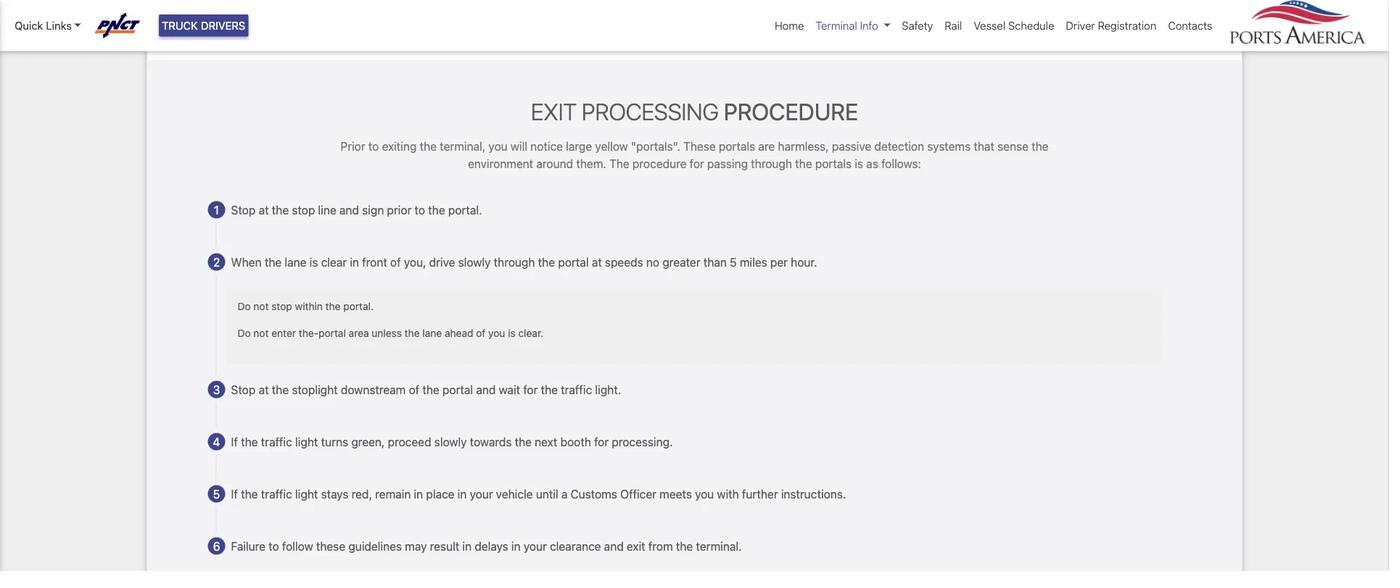 Task type: describe. For each thing, give the bounding box(es) containing it.
terminal info
[[816, 19, 878, 32]]

hour.
[[791, 255, 817, 269]]

0 horizontal spatial through
[[494, 255, 535, 269]]

do for do not enter the-portal area unless the lane ahead of you is clear.
[[238, 327, 251, 339]]

vessel schedule link
[[968, 12, 1060, 40]]

quick links
[[15, 19, 72, 32]]

meets
[[660, 487, 692, 501]]

terminal
[[816, 19, 857, 32]]

1 vertical spatial 5
[[213, 487, 220, 501]]

1 vertical spatial portals
[[815, 157, 852, 170]]

per
[[770, 255, 788, 269]]

stop at the stoplight downstream of the portal and wait for the traffic light.
[[231, 383, 621, 397]]

customs
[[571, 487, 617, 501]]

if for if the traffic light stays red, remain in place in your vehicle until a customs officer meets you with further instructions.
[[231, 487, 238, 501]]

large
[[566, 139, 592, 153]]

2 vertical spatial you
[[695, 487, 714, 501]]

safety
[[902, 19, 933, 32]]

0 horizontal spatial portal.
[[343, 301, 374, 313]]

vessel schedule
[[974, 19, 1055, 32]]

from
[[649, 540, 673, 553]]

stop for stop at the stop line and sign prior to the portal.
[[231, 203, 256, 217]]

driver registration
[[1066, 19, 1157, 32]]

line
[[318, 203, 336, 217]]

turns
[[321, 435, 348, 449]]

0 horizontal spatial of
[[390, 255, 401, 269]]

downstream
[[341, 383, 406, 397]]

when the lane is clear in front of you, drive slowly through the portal at speeds no greater than 5 miles per hour.
[[231, 255, 817, 269]]

that
[[974, 139, 995, 153]]

"portals".
[[631, 139, 680, 153]]

terminal.
[[696, 540, 742, 553]]

driver registration link
[[1060, 12, 1163, 40]]

for inside the prior to exiting the terminal, you will notice large yellow "portals". these portals are harmless, passive detection systems that sense the environment around them. the procedure for passing through the portals is as follows:
[[690, 157, 704, 170]]

harmless,
[[778, 139, 829, 153]]

2 vertical spatial portal
[[443, 383, 473, 397]]

registration
[[1098, 19, 1157, 32]]

procedure
[[633, 157, 687, 170]]

failure
[[231, 540, 266, 553]]

them.
[[576, 157, 606, 170]]

failure to follow these guidelines may result in delays in your clearance and exit from the terminal.
[[231, 540, 742, 553]]

at for stop at the stop line and sign prior to the portal.
[[259, 203, 269, 217]]

0 vertical spatial portal.
[[448, 203, 482, 217]]

guidelines
[[348, 540, 402, 553]]

stays
[[321, 487, 349, 501]]

stop at the stop line and sign prior to the portal.
[[231, 203, 482, 217]]

exit
[[627, 540, 646, 553]]

follows:
[[882, 157, 921, 170]]

in left front
[[350, 255, 359, 269]]

do for do not stop within the portal.
[[238, 301, 251, 313]]

the
[[610, 157, 630, 170]]

as
[[866, 157, 879, 170]]

prior
[[341, 139, 365, 153]]

officer
[[620, 487, 657, 501]]

red,
[[352, 487, 372, 501]]

detection
[[875, 139, 924, 153]]

do not stop within the portal.
[[238, 301, 374, 313]]

is inside the prior to exiting the terminal, you will notice large yellow "portals". these portals are harmless, passive detection systems that sense the environment around them. the procedure for passing through the portals is as follows:
[[855, 157, 863, 170]]

prior to exiting the terminal, you will notice large yellow "portals". these portals are harmless, passive detection systems that sense the environment around them. the procedure for passing through the portals is as follows:
[[341, 139, 1049, 170]]

home link
[[769, 12, 810, 40]]

1 vertical spatial stop
[[272, 301, 292, 313]]

procedure
[[724, 98, 858, 126]]

these
[[316, 540, 345, 553]]

0 horizontal spatial portals
[[719, 139, 755, 153]]

employees
[[281, 1, 337, 15]]

home
[[775, 19, 804, 32]]

driver
[[1066, 19, 1095, 32]]

the-
[[299, 327, 319, 339]]

greater
[[663, 255, 701, 269]]

truck drivers link
[[159, 14, 248, 37]]

0 horizontal spatial and
[[340, 203, 359, 217]]

exit processing procedure
[[531, 98, 858, 126]]

3
[[213, 383, 220, 397]]

1 vertical spatial you
[[488, 327, 505, 339]]

2 for all pnct employees
[[213, 1, 220, 15]]

4
[[213, 435, 220, 449]]

green,
[[351, 435, 385, 449]]

towards
[[470, 435, 512, 449]]

terminal info link
[[810, 12, 896, 40]]

light for stays
[[295, 487, 318, 501]]

truck
[[162, 19, 198, 32]]

no
[[646, 255, 660, 269]]

in right delays
[[512, 540, 521, 553]]

1 horizontal spatial and
[[476, 383, 496, 397]]

result
[[430, 540, 459, 553]]

0 horizontal spatial lane
[[285, 255, 307, 269]]

1 horizontal spatial is
[[508, 327, 516, 339]]

light.
[[595, 383, 621, 397]]

rail link
[[939, 12, 968, 40]]

sense
[[998, 139, 1029, 153]]

your for clearance
[[524, 540, 547, 553]]

at for stop at the stoplight downstream of the portal and wait for the traffic light.
[[259, 383, 269, 397]]

are
[[759, 139, 775, 153]]

0 vertical spatial stop
[[292, 203, 315, 217]]

drivers
[[201, 19, 245, 32]]

if the traffic light stays red, remain in place in your vehicle until a customs officer meets you with further instructions.
[[231, 487, 846, 501]]

booth
[[561, 435, 591, 449]]

instructions.
[[781, 487, 846, 501]]

schedule
[[1008, 19, 1055, 32]]

stop for stop at the stoplight downstream of the portal and wait for the traffic light.
[[231, 383, 256, 397]]

safety link
[[896, 12, 939, 40]]

0 vertical spatial 5
[[730, 255, 737, 269]]

clear.
[[518, 327, 544, 339]]

2 horizontal spatial and
[[604, 540, 624, 553]]

may
[[405, 540, 427, 553]]



Task type: locate. For each thing, give the bounding box(es) containing it.
to right prior on the top left of the page
[[368, 139, 379, 153]]

1 horizontal spatial to
[[368, 139, 379, 153]]

contacts link
[[1163, 12, 1219, 40]]

exiting
[[382, 139, 417, 153]]

to right prior
[[415, 203, 425, 217]]

in right result
[[463, 540, 472, 553]]

to left "follow"
[[269, 540, 279, 553]]

1 vertical spatial 2
[[213, 255, 220, 269]]

0 horizontal spatial 5
[[213, 487, 220, 501]]

through inside the prior to exiting the terminal, you will notice large yellow "portals". these portals are harmless, passive detection systems that sense the environment around them. the procedure for passing through the portals is as follows:
[[751, 157, 792, 170]]

1 not from the top
[[254, 301, 269, 313]]

1 horizontal spatial portal.
[[448, 203, 482, 217]]

0 vertical spatial through
[[751, 157, 792, 170]]

0 horizontal spatial your
[[470, 487, 493, 501]]

1 vertical spatial not
[[254, 327, 269, 339]]

0 horizontal spatial to
[[269, 540, 279, 553]]

1 horizontal spatial for
[[594, 435, 609, 449]]

your
[[470, 487, 493, 501], [524, 540, 547, 553]]

you left with
[[695, 487, 714, 501]]

quick
[[15, 19, 43, 32]]

processing.
[[612, 435, 673, 449]]

do down when
[[238, 301, 251, 313]]

2 for when the lane is clear in front of you, drive slowly through the portal at speeds no greater than 5 miles per hour.
[[213, 255, 220, 269]]

light for turns
[[295, 435, 318, 449]]

not
[[254, 301, 269, 313], [254, 327, 269, 339]]

1 vertical spatial of
[[476, 327, 486, 339]]

light left turns
[[295, 435, 318, 449]]

passive
[[832, 139, 872, 153]]

1 vertical spatial lane
[[423, 327, 442, 339]]

0 horizontal spatial is
[[310, 255, 318, 269]]

stop up "enter"
[[272, 301, 292, 313]]

1 vertical spatial traffic
[[261, 435, 292, 449]]

remain
[[375, 487, 411, 501]]

your for vehicle
[[470, 487, 493, 501]]

to for 6
[[269, 540, 279, 553]]

1 vertical spatial your
[[524, 540, 547, 553]]

not left "enter"
[[254, 327, 269, 339]]

wait
[[499, 383, 520, 397]]

stop right the 1
[[231, 203, 256, 217]]

ahead
[[445, 327, 473, 339]]

0 vertical spatial stop
[[231, 203, 256, 217]]

all
[[231, 1, 244, 15]]

2 up drivers
[[213, 1, 220, 15]]

0 vertical spatial 2
[[213, 1, 220, 15]]

miles
[[740, 255, 767, 269]]

0 vertical spatial if
[[231, 435, 238, 449]]

enter
[[272, 327, 296, 339]]

exit
[[531, 98, 577, 126]]

do left "enter"
[[238, 327, 251, 339]]

1 vertical spatial portal
[[319, 327, 346, 339]]

in
[[350, 255, 359, 269], [414, 487, 423, 501], [458, 487, 467, 501], [463, 540, 472, 553], [512, 540, 521, 553]]

0 vertical spatial your
[[470, 487, 493, 501]]

in left "place"
[[414, 487, 423, 501]]

speeds
[[605, 255, 643, 269]]

to inside the prior to exiting the terminal, you will notice large yellow "portals". these portals are harmless, passive detection systems that sense the environment around them. the procedure for passing through the portals is as follows:
[[368, 139, 379, 153]]

of right ahead
[[476, 327, 486, 339]]

1 vertical spatial through
[[494, 255, 535, 269]]

systems
[[927, 139, 971, 153]]

will
[[511, 139, 528, 153]]

traffic for if the traffic light stays red, remain in place in your vehicle until a customs officer meets you with further instructions.
[[261, 487, 292, 501]]

1 light from the top
[[295, 435, 318, 449]]

1 stop from the top
[[231, 203, 256, 217]]

2 vertical spatial of
[[409, 383, 419, 397]]

0 vertical spatial you
[[489, 139, 508, 153]]

2 horizontal spatial is
[[855, 157, 863, 170]]

0 vertical spatial do
[[238, 301, 251, 313]]

do
[[238, 301, 251, 313], [238, 327, 251, 339]]

2 light from the top
[[295, 487, 318, 501]]

1 vertical spatial if
[[231, 487, 238, 501]]

1 vertical spatial for
[[523, 383, 538, 397]]

when
[[231, 255, 262, 269]]

lane left "clear" on the top left of the page
[[285, 255, 307, 269]]

not for enter
[[254, 327, 269, 339]]

of left you,
[[390, 255, 401, 269]]

1 vertical spatial and
[[476, 383, 496, 397]]

1 vertical spatial stop
[[231, 383, 256, 397]]

for down these
[[690, 157, 704, 170]]

you inside the prior to exiting the terminal, you will notice large yellow "portals". these portals are harmless, passive detection systems that sense the environment around them. the procedure for passing through the portals is as follows:
[[489, 139, 508, 153]]

truck drivers
[[162, 19, 245, 32]]

portals
[[719, 139, 755, 153], [815, 157, 852, 170]]

rail
[[945, 19, 962, 32]]

you,
[[404, 255, 426, 269]]

stop
[[292, 203, 315, 217], [272, 301, 292, 313]]

2 vertical spatial to
[[269, 540, 279, 553]]

traffic left the light.
[[561, 383, 592, 397]]

5 right than
[[730, 255, 737, 269]]

2 vertical spatial for
[[594, 435, 609, 449]]

until
[[536, 487, 558, 501]]

delays
[[475, 540, 508, 553]]

0 vertical spatial to
[[368, 139, 379, 153]]

1 vertical spatial to
[[415, 203, 425, 217]]

quick links link
[[15, 17, 81, 34]]

if up failure
[[231, 487, 238, 501]]

sign
[[362, 203, 384, 217]]

and left exit
[[604, 540, 624, 553]]

portals up passing
[[719, 139, 755, 153]]

prior
[[387, 203, 412, 217]]

to for exit processing
[[368, 139, 379, 153]]

2
[[213, 1, 220, 15], [213, 255, 220, 269]]

1 vertical spatial slowly
[[434, 435, 467, 449]]

0 vertical spatial portals
[[719, 139, 755, 153]]

in right "place"
[[458, 487, 467, 501]]

2 do from the top
[[238, 327, 251, 339]]

links
[[46, 19, 72, 32]]

front
[[362, 255, 387, 269]]

through
[[751, 157, 792, 170], [494, 255, 535, 269]]

2 vertical spatial traffic
[[261, 487, 292, 501]]

for right wait
[[523, 383, 538, 397]]

and left wait
[[476, 383, 496, 397]]

info
[[860, 19, 878, 32]]

is left clear.
[[508, 327, 516, 339]]

0 vertical spatial of
[[390, 255, 401, 269]]

2 horizontal spatial to
[[415, 203, 425, 217]]

0 vertical spatial portal
[[558, 255, 589, 269]]

clearance
[[550, 540, 601, 553]]

portals down passive
[[815, 157, 852, 170]]

6
[[213, 540, 220, 553]]

2 if from the top
[[231, 487, 238, 501]]

portal. up drive
[[448, 203, 482, 217]]

is left "clear" on the top left of the page
[[310, 255, 318, 269]]

through right drive
[[494, 255, 535, 269]]

proceed
[[388, 435, 431, 449]]

area
[[349, 327, 369, 339]]

1 vertical spatial do
[[238, 327, 251, 339]]

portal. up area on the left
[[343, 301, 374, 313]]

for
[[690, 157, 704, 170], [523, 383, 538, 397], [594, 435, 609, 449]]

light left stays
[[295, 487, 318, 501]]

1 vertical spatial light
[[295, 487, 318, 501]]

and right line on the top left of the page
[[340, 203, 359, 217]]

portal left wait
[[443, 383, 473, 397]]

1 if from the top
[[231, 435, 238, 449]]

if
[[231, 435, 238, 449], [231, 487, 238, 501]]

stop right 3
[[231, 383, 256, 397]]

contacts
[[1168, 19, 1213, 32]]

1 horizontal spatial portal
[[443, 383, 473, 397]]

terminal,
[[440, 139, 486, 153]]

your left vehicle
[[470, 487, 493, 501]]

next
[[535, 435, 557, 449]]

1 horizontal spatial portals
[[815, 157, 852, 170]]

1 vertical spatial portal.
[[343, 301, 374, 313]]

vehicle
[[496, 487, 533, 501]]

you left clear.
[[488, 327, 505, 339]]

2 vertical spatial and
[[604, 540, 624, 553]]

0 vertical spatial not
[[254, 301, 269, 313]]

if right 4
[[231, 435, 238, 449]]

unless
[[372, 327, 402, 339]]

1
[[214, 203, 219, 217]]

notice
[[531, 139, 563, 153]]

0 vertical spatial at
[[259, 203, 269, 217]]

your left clearance
[[524, 540, 547, 553]]

at right 3
[[259, 383, 269, 397]]

1 2 from the top
[[213, 1, 220, 15]]

at left speeds
[[592, 255, 602, 269]]

at right the 1
[[259, 203, 269, 217]]

2 left when
[[213, 255, 220, 269]]

0 vertical spatial slowly
[[458, 255, 491, 269]]

all pnct employees
[[231, 1, 337, 15]]

0 vertical spatial is
[[855, 157, 863, 170]]

of right downstream
[[409, 383, 419, 397]]

if for if the traffic light turns green, proceed slowly towards the next booth for processing.
[[231, 435, 238, 449]]

portal.
[[448, 203, 482, 217], [343, 301, 374, 313]]

vessel
[[974, 19, 1006, 32]]

slowly left "towards"
[[434, 435, 467, 449]]

further
[[742, 487, 778, 501]]

drive
[[429, 255, 455, 269]]

slowly
[[458, 255, 491, 269], [434, 435, 467, 449]]

2 horizontal spatial for
[[690, 157, 704, 170]]

0 horizontal spatial portal
[[319, 327, 346, 339]]

2 not from the top
[[254, 327, 269, 339]]

traffic left turns
[[261, 435, 292, 449]]

0 vertical spatial light
[[295, 435, 318, 449]]

pnct
[[247, 1, 278, 15]]

stoplight
[[292, 383, 338, 397]]

through down are
[[751, 157, 792, 170]]

5
[[730, 255, 737, 269], [213, 487, 220, 501]]

the
[[420, 139, 437, 153], [1032, 139, 1049, 153], [795, 157, 812, 170], [272, 203, 289, 217], [428, 203, 445, 217], [265, 255, 282, 269], [538, 255, 555, 269], [326, 301, 341, 313], [405, 327, 420, 339], [272, 383, 289, 397], [423, 383, 440, 397], [541, 383, 558, 397], [241, 435, 258, 449], [515, 435, 532, 449], [241, 487, 258, 501], [676, 540, 693, 553]]

processing
[[582, 98, 719, 126]]

is left as
[[855, 157, 863, 170]]

2 horizontal spatial portal
[[558, 255, 589, 269]]

traffic up "follow"
[[261, 487, 292, 501]]

2 vertical spatial at
[[259, 383, 269, 397]]

place
[[426, 487, 455, 501]]

traffic for if the traffic light turns green, proceed slowly towards the next booth for processing.
[[261, 435, 292, 449]]

2 2 from the top
[[213, 255, 220, 269]]

for right booth
[[594, 435, 609, 449]]

1 vertical spatial is
[[310, 255, 318, 269]]

not down when
[[254, 301, 269, 313]]

0 vertical spatial traffic
[[561, 383, 592, 397]]

clear
[[321, 255, 347, 269]]

lane left ahead
[[423, 327, 442, 339]]

do not enter the-portal area unless the lane ahead of you is clear.
[[238, 327, 544, 339]]

1 horizontal spatial of
[[409, 383, 419, 397]]

portal left area on the left
[[319, 327, 346, 339]]

1 horizontal spatial your
[[524, 540, 547, 553]]

5 down 4
[[213, 487, 220, 501]]

1 vertical spatial at
[[592, 255, 602, 269]]

you up 'environment'
[[489, 139, 508, 153]]

2 horizontal spatial of
[[476, 327, 486, 339]]

not for stop
[[254, 301, 269, 313]]

0 vertical spatial for
[[690, 157, 704, 170]]

2 vertical spatial is
[[508, 327, 516, 339]]

is
[[855, 157, 863, 170], [310, 255, 318, 269], [508, 327, 516, 339]]

around
[[537, 157, 573, 170]]

0 vertical spatial lane
[[285, 255, 307, 269]]

2 stop from the top
[[231, 383, 256, 397]]

portal
[[558, 255, 589, 269], [319, 327, 346, 339], [443, 383, 473, 397]]

portal left speeds
[[558, 255, 589, 269]]

than
[[704, 255, 727, 269]]

1 horizontal spatial 5
[[730, 255, 737, 269]]

1 horizontal spatial through
[[751, 157, 792, 170]]

slowly right drive
[[458, 255, 491, 269]]

a
[[561, 487, 568, 501]]

0 vertical spatial and
[[340, 203, 359, 217]]

1 do from the top
[[238, 301, 251, 313]]

0 horizontal spatial for
[[523, 383, 538, 397]]

1 horizontal spatial lane
[[423, 327, 442, 339]]

stop left line on the top left of the page
[[292, 203, 315, 217]]



Task type: vqa. For each thing, say whether or not it's contained in the screenshot.
Stop
yes



